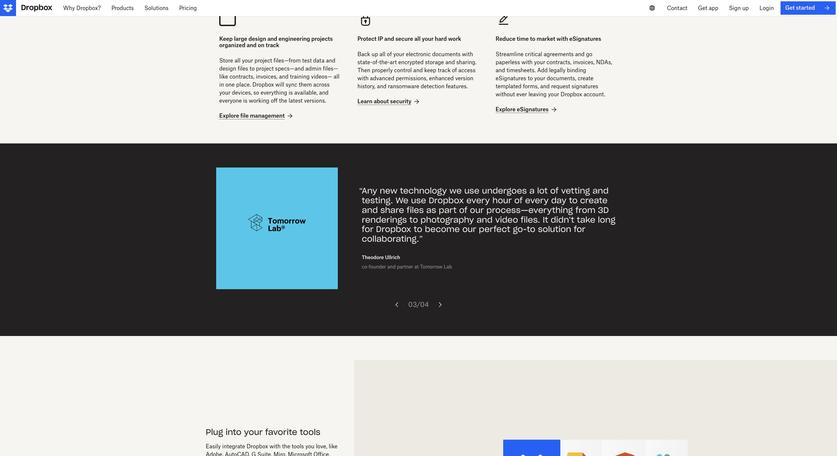 Task type: locate. For each thing, give the bounding box(es) containing it.
all right store at the left top of the page
[[235, 57, 241, 64]]

plug into your favorite tools
[[206, 427, 321, 437]]

across
[[314, 81, 330, 88]]

files left as
[[407, 205, 424, 215]]

and left go
[[576, 51, 585, 58]]

our up perfect
[[470, 205, 484, 215]]

like right love,
[[329, 443, 338, 450]]

0 horizontal spatial every
[[467, 195, 490, 206]]

invoices, up will
[[256, 73, 278, 80]]

0 vertical spatial files
[[238, 65, 248, 72]]

create up take
[[581, 195, 608, 206]]

of right part
[[460, 205, 468, 215]]

files up place.
[[238, 65, 248, 72]]

get app
[[699, 5, 719, 11]]

the up miro,
[[282, 443, 291, 450]]

videos—
[[311, 73, 332, 80]]

back up all of your electronic documents with state-of-the-art encrypted storage and sharing. then properly control and keep track of access with advanced permissions, enhanced version history, and ransomware detection features.
[[358, 51, 477, 90]]

create up signatures
[[578, 75, 594, 82]]

hour
[[493, 195, 512, 206]]

from
[[576, 205, 596, 215]]

explore down without
[[496, 106, 516, 113]]

track right on at the top left
[[266, 42, 279, 49]]

create inside streamline critical agreements and go paperless with your contracts,  invoices, ndas, and timesheets. add legally binding esignatures to your documents, create templated forms, and request signatures without ever leaving your dropbox account.
[[578, 75, 594, 82]]

0 vertical spatial our
[[470, 205, 484, 215]]

on
[[258, 42, 265, 49]]

0 vertical spatial invoices,
[[574, 59, 595, 66]]

off
[[271, 97, 278, 104]]

the right "off"
[[279, 97, 287, 104]]

data
[[314, 57, 325, 64]]

with up agreements
[[557, 35, 569, 42]]

explore down everyone
[[219, 113, 239, 119]]

ransomware
[[388, 83, 420, 90]]

project down on at the top left
[[255, 57, 272, 64]]

0 vertical spatial like
[[219, 73, 228, 80]]

get inside "popup button"
[[699, 5, 708, 11]]

1 horizontal spatial is
[[289, 89, 293, 96]]

project down files—from
[[256, 65, 274, 72]]

1 horizontal spatial like
[[329, 443, 338, 450]]

why
[[63, 5, 75, 11]]

design inside store all your project files—from test data and design files to project specs—and admin files— like contracts, invoices, and training videos— all in one place. dropbox will sync them across your devices, so everything is available, and everyone is working off the latest versions.
[[219, 65, 236, 72]]

keep
[[425, 67, 437, 74]]

contracts, inside store all your project files—from test data and design files to project specs—and admin files— like contracts, invoices, and training videos— all in one place. dropbox will sync them across your devices, so everything is available, and everyone is working off the latest versions.
[[230, 73, 255, 80]]

your up art
[[394, 51, 405, 58]]

1 horizontal spatial get
[[786, 4, 796, 11]]

tools inside easily integrate dropbox with the tools you love, like adobe, autocad, g suite, miro, microsoft office
[[292, 443, 304, 450]]

1 horizontal spatial contracts,
[[547, 59, 572, 66]]

is down devices,
[[243, 97, 248, 104]]

co-founder and partner at tomorrow lab
[[362, 264, 453, 270]]

then
[[358, 67, 371, 74]]

our left perfect
[[463, 224, 477, 235]]

with inside streamline critical agreements and go paperless with your contracts,  invoices, ndas, and timesheets. add legally binding esignatures to your documents, create templated forms, and request signatures without ever leaving your dropbox account.
[[522, 59, 533, 66]]

g
[[252, 451, 256, 456]]

1 vertical spatial like
[[329, 443, 338, 450]]

1 horizontal spatial explore
[[496, 106, 516, 113]]

to up place.
[[250, 65, 255, 72]]

up right sign
[[743, 5, 750, 11]]

dropbox up so
[[253, 81, 274, 88]]

1 for from the left
[[362, 224, 374, 235]]

every up files.
[[526, 195, 549, 206]]

for up theodore
[[362, 224, 374, 235]]

history,
[[358, 83, 376, 90]]

vetting
[[562, 186, 591, 196]]

versions.
[[304, 97, 327, 104]]

1 horizontal spatial for
[[574, 224, 586, 235]]

1 vertical spatial is
[[243, 97, 248, 104]]

dropbox up g
[[247, 443, 268, 450]]

dropbox logo next to the google editors logo, the microsoft office logo, and the slack logo image
[[371, 376, 822, 456]]

everyone
[[219, 97, 242, 104]]

like inside easily integrate dropbox with the tools you love, like adobe, autocad, g suite, miro, microsoft office
[[329, 443, 338, 450]]

get left app
[[699, 5, 708, 11]]

esignatures up go
[[570, 35, 602, 42]]

use left as
[[411, 195, 427, 206]]

dropbox down request
[[561, 91, 583, 98]]

work
[[449, 35, 462, 42]]

templated
[[496, 83, 522, 90]]

security
[[391, 98, 412, 105]]

love,
[[316, 443, 328, 450]]

dropbox up the photography
[[429, 195, 464, 206]]

2 vertical spatial esignatures
[[517, 106, 549, 113]]

tools
[[300, 427, 321, 437], [292, 443, 304, 450]]

1 vertical spatial create
[[581, 195, 608, 206]]

1 horizontal spatial track
[[438, 67, 451, 74]]

0 vertical spatial esignatures
[[570, 35, 602, 42]]

tools up you
[[300, 427, 321, 437]]

1 vertical spatial files
[[407, 205, 424, 215]]

admin
[[306, 65, 322, 72]]

0 horizontal spatial files
[[238, 65, 248, 72]]

invoices, down go
[[574, 59, 595, 66]]

1 vertical spatial invoices,
[[256, 73, 278, 80]]

design right large
[[249, 35, 266, 42]]

dropbox
[[253, 81, 274, 88], [561, 91, 583, 98], [429, 195, 464, 206], [376, 224, 412, 235], [247, 443, 268, 450]]

files inside store all your project files—from test data and design files to project specs—and admin files— like contracts, invoices, and training videos— all in one place. dropbox will sync them across your devices, so everything is available, and everyone is working off the latest versions.
[[238, 65, 248, 72]]

with up timesheets.
[[522, 59, 533, 66]]

and right on at the top left
[[268, 35, 278, 42]]

sign up link
[[724, 0, 755, 16]]

for
[[362, 224, 374, 235], [574, 224, 586, 235]]

market
[[537, 35, 556, 42]]

to inside store all your project files—from test data and design files to project specs—and admin files— like contracts, invoices, and training videos— all in one place. dropbox will sync them across your devices, so everything is available, and everyone is working off the latest versions.
[[250, 65, 255, 72]]

0 vertical spatial contracts,
[[547, 59, 572, 66]]

integrate
[[222, 443, 245, 450]]

time
[[517, 35, 529, 42]]

legally
[[550, 67, 566, 74]]

0 vertical spatial design
[[249, 35, 266, 42]]

learn
[[358, 98, 373, 105]]

we
[[450, 186, 462, 196]]

leaving
[[529, 91, 547, 98]]

specs—and
[[275, 65, 304, 72]]

0 vertical spatial track
[[266, 42, 279, 49]]

training
[[290, 73, 310, 80]]

0 horizontal spatial explore
[[219, 113, 239, 119]]

every left hour
[[467, 195, 490, 206]]

state-
[[358, 59, 373, 66]]

to up forms, on the top of page
[[528, 75, 533, 82]]

the inside store all your project files—from test data and design files to project specs—and admin files— like contracts, invoices, and training videos— all in one place. dropbox will sync them across your devices, so everything is available, and everyone is working off the latest versions.
[[279, 97, 287, 104]]

esignatures down 'leaving'
[[517, 106, 549, 113]]

timesheets.
[[507, 67, 536, 74]]

"any new technology we use undergoes a lot of vetting and testing. we use dropbox every hour of every day to create and share files as part of our process—everything from 3d renderings to photography and video files. it didn't take long for dropbox to become our perfect go-to solution for collaborating."
[[359, 186, 616, 244]]

esignatures
[[570, 35, 602, 42], [496, 75, 527, 82], [517, 106, 549, 113]]

0 horizontal spatial like
[[219, 73, 228, 80]]

with inside easily integrate dropbox with the tools you love, like adobe, autocad, g suite, miro, microsoft office
[[270, 443, 281, 450]]

0 vertical spatial create
[[578, 75, 594, 82]]

1 vertical spatial esignatures
[[496, 75, 527, 82]]

with up 'sharing.'
[[462, 51, 474, 58]]

1 horizontal spatial files
[[407, 205, 424, 215]]

sign
[[730, 5, 742, 11]]

1 horizontal spatial design
[[249, 35, 266, 42]]

suite,
[[258, 451, 272, 456]]

of left access
[[452, 67, 457, 74]]

use right 'we'
[[465, 186, 480, 196]]

app
[[710, 5, 719, 11]]

3d
[[599, 205, 609, 215]]

1 vertical spatial tools
[[292, 443, 304, 450]]

0 vertical spatial up
[[743, 5, 750, 11]]

1 horizontal spatial every
[[526, 195, 549, 206]]

sharing.
[[457, 59, 477, 66]]

1 vertical spatial our
[[463, 224, 477, 235]]

0 vertical spatial the
[[279, 97, 287, 104]]

about
[[374, 98, 389, 105]]

all up "the-"
[[380, 51, 386, 58]]

is down "sync"
[[289, 89, 293, 96]]

store all your project files—from test data and design files to project specs—and admin files— like contracts, invoices, and training videos— all in one place. dropbox will sync them across your devices, so everything is available, and everyone is working off the latest versions.
[[219, 57, 340, 104]]

contracts,
[[547, 59, 572, 66], [230, 73, 255, 80]]

contracts, up place.
[[230, 73, 255, 80]]

0 horizontal spatial for
[[362, 224, 374, 235]]

theodore ullrich
[[362, 255, 401, 260]]

explore esignatures link
[[496, 106, 559, 114]]

explore
[[496, 106, 516, 113], [219, 113, 239, 119]]

esignatures inside streamline critical agreements and go paperless with your contracts,  invoices, ndas, and timesheets. add legally binding esignatures to your documents, create templated forms, and request signatures without ever leaving your dropbox account.
[[496, 75, 527, 82]]

of right hour
[[515, 195, 523, 206]]

is
[[289, 89, 293, 96], [243, 97, 248, 104]]

a pencil image
[[496, 12, 618, 28]]

explore for explore file management
[[219, 113, 239, 119]]

your down request
[[549, 91, 560, 98]]

long
[[599, 215, 616, 225]]

contact button
[[662, 0, 693, 16]]

invoices, inside store all your project files—from test data and design files to project specs—and admin files— like contracts, invoices, and training videos— all in one place. dropbox will sync them across your devices, so everything is available, and everyone is working off the latest versions.
[[256, 73, 278, 80]]

1 vertical spatial project
[[256, 65, 274, 72]]

1 every from the left
[[467, 195, 490, 206]]

1 vertical spatial contracts,
[[230, 73, 255, 80]]

explore inside "link"
[[496, 106, 516, 113]]

technology
[[400, 186, 447, 196]]

0 horizontal spatial up
[[372, 51, 378, 58]]

keep
[[219, 35, 233, 42]]

1 vertical spatial up
[[372, 51, 378, 58]]

and up will
[[279, 73, 289, 80]]

for down from
[[574, 224, 586, 235]]

in
[[219, 81, 224, 88]]

photography
[[421, 215, 474, 225]]

up inside back up all of your electronic documents with state-of-the-art encrypted storage and sharing. then properly control and keep track of access with advanced permissions, enhanced version history, and ransomware detection features.
[[372, 51, 378, 58]]

contracts, down agreements
[[547, 59, 572, 66]]

and down documents
[[446, 59, 455, 66]]

1 vertical spatial design
[[219, 65, 236, 72]]

with down then
[[358, 75, 369, 82]]

1 horizontal spatial up
[[743, 5, 750, 11]]

one
[[226, 81, 235, 88]]

to right day at the top
[[570, 195, 578, 206]]

and up 'leaving'
[[541, 83, 550, 90]]

share
[[381, 205, 405, 215]]

to left as
[[410, 215, 418, 225]]

track up enhanced
[[438, 67, 451, 74]]

1 vertical spatial track
[[438, 67, 451, 74]]

and down the ullrich
[[388, 264, 396, 270]]

store
[[219, 57, 233, 64]]

track
[[266, 42, 279, 49], [438, 67, 451, 74]]

at
[[415, 264, 419, 270]]

to left it in the top right of the page
[[527, 224, 536, 235]]

and down paperless
[[496, 67, 506, 74]]

1 horizontal spatial invoices,
[[574, 59, 595, 66]]

design inside keep large design and engineering projects organized and on track
[[249, 35, 266, 42]]

solution
[[539, 224, 572, 235]]

to inside streamline critical agreements and go paperless with your contracts,  invoices, ndas, and timesheets. add legally binding esignatures to your documents, create templated forms, and request signatures without ever leaving your dropbox account.
[[528, 75, 533, 82]]

up up of-
[[372, 51, 378, 58]]

with up miro,
[[270, 443, 281, 450]]

to right 'time'
[[531, 35, 536, 42]]

esignatures up templated
[[496, 75, 527, 82]]

0 horizontal spatial get
[[699, 5, 708, 11]]

testing.
[[362, 195, 393, 206]]

like up 'in'
[[219, 73, 228, 80]]

products
[[112, 5, 134, 11]]

get left started
[[786, 4, 796, 11]]

and left on at the top left
[[247, 42, 257, 49]]

design down store at the left top of the page
[[219, 65, 236, 72]]

0 horizontal spatial track
[[266, 42, 279, 49]]

0 horizontal spatial design
[[219, 65, 236, 72]]

our
[[470, 205, 484, 215], [463, 224, 477, 235]]

streamline critical agreements and go paperless with your contracts,  invoices, ndas, and timesheets. add legally binding esignatures to your documents, create templated forms, and request signatures without ever leaving your dropbox account.
[[496, 51, 613, 98]]

contracts, inside streamline critical agreements and go paperless with your contracts,  invoices, ndas, and timesheets. add legally binding esignatures to your documents, create templated forms, and request signatures without ever leaving your dropbox account.
[[547, 59, 572, 66]]

and down ""any"
[[362, 205, 378, 215]]

0 horizontal spatial invoices,
[[256, 73, 278, 80]]

0 horizontal spatial contracts,
[[230, 73, 255, 80]]

tomorrow lab logo image
[[248, 215, 306, 242]]

tools up microsoft
[[292, 443, 304, 450]]

1 vertical spatial the
[[282, 443, 291, 450]]



Task type: describe. For each thing, give the bounding box(es) containing it.
place.
[[236, 81, 251, 88]]

pricing
[[179, 5, 197, 11]]

get started
[[786, 4, 816, 11]]

all inside back up all of your electronic documents with state-of-the-art encrypted storage and sharing. then properly control and keep track of access with advanced permissions, enhanced version history, and ransomware detection features.
[[380, 51, 386, 58]]

perfect
[[479, 224, 511, 235]]

your down add at the right top
[[535, 75, 546, 82]]

like inside store all your project files—from test data and design files to project specs—and admin files— like contracts, invoices, and training videos— all in one place. dropbox will sync them across your devices, so everything is available, and everyone is working off the latest versions.
[[219, 73, 228, 80]]

part
[[439, 205, 457, 215]]

and down advanced
[[377, 83, 387, 90]]

didn't
[[551, 215, 575, 225]]

2 for from the left
[[574, 224, 586, 235]]

properly
[[372, 67, 393, 74]]

go
[[587, 51, 593, 58]]

documents,
[[547, 75, 577, 82]]

miro,
[[274, 451, 287, 456]]

it
[[543, 215, 549, 225]]

all right secure
[[415, 35, 421, 42]]

back
[[358, 51, 370, 58]]

them
[[299, 81, 312, 88]]

features.
[[446, 83, 468, 90]]

will
[[276, 81, 285, 88]]

sync
[[286, 81, 298, 88]]

ip
[[378, 35, 383, 42]]

you
[[306, 443, 315, 450]]

protect
[[358, 35, 377, 42]]

documents
[[433, 51, 461, 58]]

binding
[[568, 67, 587, 74]]

esignatures inside "link"
[[517, 106, 549, 113]]

files inside the "any new technology we use undergoes a lot of vetting and testing. we use dropbox every hour of every day to create and share files as part of our process—everything from 3d renderings to photography and video files. it didn't take long for dropbox to become our perfect go-to solution for collaborating."
[[407, 205, 424, 215]]

0 vertical spatial is
[[289, 89, 293, 96]]

detection
[[421, 83, 445, 90]]

0 horizontal spatial use
[[411, 195, 427, 206]]

get for get started
[[786, 4, 796, 11]]

explore file management
[[219, 113, 285, 119]]

autocad,
[[225, 451, 250, 456]]

of right lot
[[551, 186, 559, 196]]

easily integrate dropbox with the tools you love, like adobe, autocad, g suite, miro, microsoft office
[[206, 443, 338, 456]]

protect ip and secure all your hard work
[[358, 35, 462, 42]]

your right into
[[244, 427, 263, 437]]

your left hard
[[422, 35, 434, 42]]

easily
[[206, 443, 221, 450]]

solutions button
[[139, 0, 174, 16]]

reduce time to market with esignatures
[[496, 35, 602, 42]]

favorite
[[266, 427, 298, 437]]

lab
[[444, 264, 453, 270]]

a locked lock image
[[358, 12, 480, 28]]

go-
[[513, 224, 527, 235]]

large
[[234, 35, 247, 42]]

1 horizontal spatial use
[[465, 186, 480, 196]]

learn about security link
[[358, 98, 421, 106]]

theodore
[[362, 255, 384, 260]]

why dropbox?
[[63, 5, 101, 11]]

track inside back up all of your electronic documents with state-of-the-art encrypted storage and sharing. then properly control and keep track of access with advanced permissions, enhanced version history, and ransomware detection features.
[[438, 67, 451, 74]]

invoices, inside streamline critical agreements and go paperless with your contracts,  invoices, ndas, and timesheets. add legally binding esignatures to your documents, create templated forms, and request signatures without ever leaving your dropbox account.
[[574, 59, 595, 66]]

video
[[496, 215, 519, 225]]

track inside keep large design and engineering projects organized and on track
[[266, 42, 279, 49]]

and up "permissions,"
[[414, 67, 423, 74]]

explore for explore esignatures
[[496, 106, 516, 113]]

agreements
[[544, 51, 574, 58]]

adobe,
[[206, 451, 224, 456]]

enhanced
[[430, 75, 454, 82]]

create inside the "any new technology we use undergoes a lot of vetting and testing. we use dropbox every hour of every day to create and share files as part of our process—everything from 3d renderings to photography and video files. it didn't take long for dropbox to become our perfect go-to solution for collaborating."
[[581, 195, 608, 206]]

organized
[[219, 42, 246, 49]]

permissions,
[[396, 75, 428, 82]]

electronic
[[406, 51, 431, 58]]

the inside easily integrate dropbox with the tools you love, like adobe, autocad, g suite, miro, microsoft office
[[282, 443, 291, 450]]

sign up
[[730, 5, 750, 11]]

collaborating."
[[362, 234, 423, 244]]

login
[[760, 5, 775, 11]]

products button
[[106, 0, 139, 16]]

and left video
[[477, 215, 493, 225]]

a
[[530, 186, 535, 196]]

files—from
[[274, 57, 301, 64]]

available,
[[295, 89, 318, 96]]

0 vertical spatial project
[[255, 57, 272, 64]]

take
[[577, 215, 596, 225]]

we
[[396, 195, 409, 206]]

without
[[496, 91, 516, 98]]

your right store at the left top of the page
[[242, 57, 253, 64]]

learn about security
[[358, 98, 412, 105]]

0 vertical spatial tools
[[300, 427, 321, 437]]

your up add at the right top
[[535, 59, 546, 66]]

ever
[[517, 91, 528, 98]]

dropbox down share
[[376, 224, 412, 235]]

dropbox inside streamline critical agreements and go paperless with your contracts,  invoices, ndas, and timesheets. add legally binding esignatures to your documents, create templated forms, and request signatures without ever leaving your dropbox account.
[[561, 91, 583, 98]]

login link
[[755, 0, 780, 16]]

ndas,
[[597, 59, 613, 66]]

latest
[[289, 97, 303, 104]]

control
[[395, 67, 412, 74]]

your down 'in'
[[219, 89, 231, 96]]

advanced
[[370, 75, 395, 82]]

art
[[390, 59, 397, 66]]

founder
[[369, 264, 386, 270]]

and up "files—" at left top
[[326, 57, 336, 64]]

as
[[427, 205, 437, 215]]

up for back
[[372, 51, 378, 58]]

your inside back up all of your electronic documents with state-of-the-art encrypted storage and sharing. then properly control and keep track of access with advanced permissions, enhanced version history, and ransomware detection features.
[[394, 51, 405, 58]]

up for sign
[[743, 5, 750, 11]]

a folder image
[[219, 12, 342, 28]]

and right ip
[[385, 35, 395, 42]]

started
[[797, 4, 816, 11]]

to left become
[[414, 224, 423, 235]]

and up 3d
[[593, 186, 609, 196]]

devices,
[[232, 89, 252, 96]]

test
[[302, 57, 312, 64]]

day
[[552, 195, 567, 206]]

management
[[250, 113, 285, 119]]

into
[[226, 427, 242, 437]]

2 every from the left
[[526, 195, 549, 206]]

undergoes
[[482, 186, 527, 196]]

get for get app
[[699, 5, 708, 11]]

process—everything
[[487, 205, 574, 215]]

so
[[254, 89, 259, 96]]

critical
[[526, 51, 543, 58]]

0 horizontal spatial is
[[243, 97, 248, 104]]

"any
[[359, 186, 378, 196]]

and down the 'across'
[[319, 89, 329, 96]]

of up art
[[387, 51, 392, 58]]

dropbox inside easily integrate dropbox with the tools you love, like adobe, autocad, g suite, miro, microsoft office
[[247, 443, 268, 450]]

all down "files—" at left top
[[334, 73, 340, 80]]

the-
[[380, 59, 390, 66]]

dropbox inside store all your project files—from test data and design files to project specs—and admin files— like contracts, invoices, and training videos— all in one place. dropbox will sync them across your devices, so everything is available, and everyone is working off the latest versions.
[[253, 81, 274, 88]]



Task type: vqa. For each thing, say whether or not it's contained in the screenshot.
Dropbox / Duck
no



